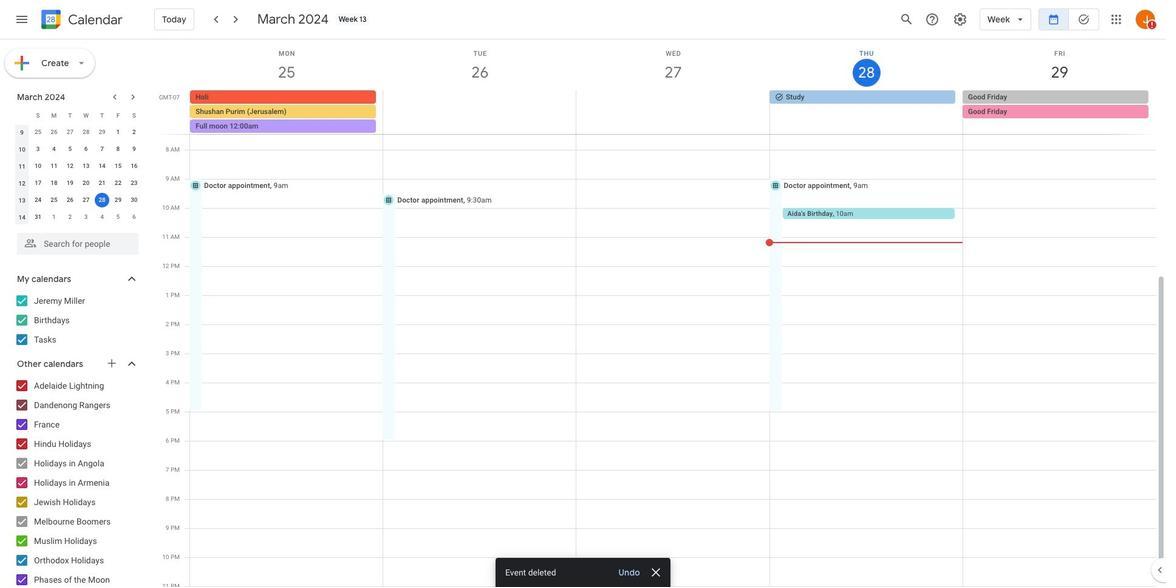 Task type: describe. For each thing, give the bounding box(es) containing it.
april 2 element
[[63, 210, 77, 225]]

Search for people text field
[[24, 233, 131, 255]]

30 element
[[127, 193, 141, 208]]

25 element
[[47, 193, 61, 208]]

7 element
[[95, 142, 109, 157]]

settings menu image
[[953, 12, 968, 27]]

1 element
[[111, 125, 125, 140]]

5 element
[[63, 142, 77, 157]]

18 element
[[47, 176, 61, 191]]

28, today element
[[95, 193, 109, 208]]

19 element
[[63, 176, 77, 191]]

april 1 element
[[47, 210, 61, 225]]

row group inside march 2024 grid
[[14, 124, 142, 226]]

april 4 element
[[95, 210, 109, 225]]

27 element
[[79, 193, 93, 208]]

column header inside march 2024 grid
[[14, 107, 30, 124]]

heading inside "calendar" element
[[66, 12, 123, 27]]

4 element
[[47, 142, 61, 157]]

march 2024 grid
[[12, 107, 142, 226]]

2 element
[[127, 125, 141, 140]]

26 element
[[63, 193, 77, 208]]

17 element
[[31, 176, 45, 191]]

february 29 element
[[95, 125, 109, 140]]

31 element
[[31, 210, 45, 225]]

15 element
[[111, 159, 125, 174]]

11 element
[[47, 159, 61, 174]]

6 element
[[79, 142, 93, 157]]



Task type: locate. For each thing, give the bounding box(es) containing it.
10 element
[[31, 159, 45, 174]]

3 element
[[31, 142, 45, 157]]

9 element
[[127, 142, 141, 157]]

29 element
[[111, 193, 125, 208]]

24 element
[[31, 193, 45, 208]]

row group
[[14, 124, 142, 226]]

main drawer image
[[15, 12, 29, 27]]

13 element
[[79, 159, 93, 174]]

None search field
[[0, 228, 151, 255]]

april 5 element
[[111, 210, 125, 225]]

cell
[[190, 91, 383, 134], [383, 91, 576, 134], [576, 91, 770, 134], [963, 91, 1156, 134], [94, 192, 110, 209]]

20 element
[[79, 176, 93, 191]]

grid
[[155, 39, 1166, 588]]

row
[[185, 91, 1166, 134], [14, 107, 142, 124], [14, 124, 142, 141], [14, 141, 142, 158], [14, 158, 142, 175], [14, 175, 142, 192], [14, 192, 142, 209], [14, 209, 142, 226]]

february 27 element
[[63, 125, 77, 140]]

february 26 element
[[47, 125, 61, 140]]

add other calendars image
[[106, 358, 118, 370]]

22 element
[[111, 176, 125, 191]]

february 28 element
[[79, 125, 93, 140]]

heading
[[66, 12, 123, 27]]

cell inside row group
[[94, 192, 110, 209]]

8 element
[[111, 142, 125, 157]]

23 element
[[127, 176, 141, 191]]

february 25 element
[[31, 125, 45, 140]]

16 element
[[127, 159, 141, 174]]

april 6 element
[[127, 210, 141, 225]]

my calendars list
[[2, 292, 151, 350]]

other calendars list
[[2, 377, 151, 588]]

column header
[[14, 107, 30, 124]]

21 element
[[95, 176, 109, 191]]

14 element
[[95, 159, 109, 174]]

calendar element
[[39, 7, 123, 34]]

april 3 element
[[79, 210, 93, 225]]

12 element
[[63, 159, 77, 174]]



Task type: vqa. For each thing, say whether or not it's contained in the screenshot.
"Row Group"
yes



